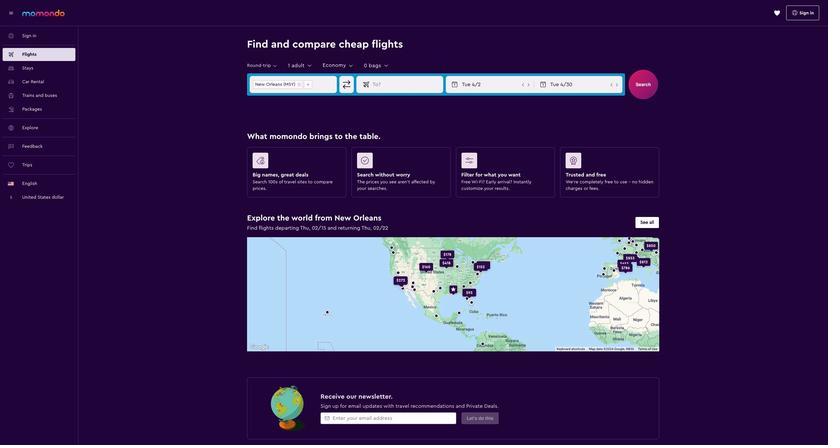 Task type: locate. For each thing, give the bounding box(es) containing it.
Enter your email address to sign up for our newsletter text field
[[330, 413, 456, 424]]

1 horizontal spatial list item
[[304, 80, 312, 89]]

open trips drawer image
[[774, 10, 780, 16]]

remove image
[[298, 83, 301, 86]]

list item down trip type round-trip field
[[253, 80, 303, 89]]

0 horizontal spatial list item
[[253, 80, 303, 89]]

Flight origin input text field
[[315, 76, 336, 93]]

Flight destination input text field
[[370, 76, 443, 93]]

list
[[250, 76, 315, 93]]

4 figure from the left
[[566, 153, 651, 171]]

united states (english) image
[[8, 182, 14, 186]]

figure
[[253, 153, 338, 171], [357, 153, 442, 171], [461, 153, 547, 171], [566, 153, 651, 171]]

Trip type Round-trip field
[[247, 63, 278, 69]]

list item right remove image
[[304, 80, 312, 89]]

list item
[[253, 80, 303, 89], [304, 80, 312, 89]]

navigation menu image
[[8, 10, 14, 16]]

map region
[[203, 186, 704, 353]]

Cabin type Economy field
[[323, 62, 354, 69]]



Task type: describe. For each thing, give the bounding box(es) containing it.
tuesday april 30th element
[[550, 81, 609, 88]]

1 figure from the left
[[253, 153, 338, 171]]

3 figure from the left
[[461, 153, 547, 171]]

tuesday april 2nd element
[[462, 81, 521, 88]]

1 list item from the left
[[253, 80, 303, 89]]

google image
[[249, 343, 270, 352]]

2 figure from the left
[[357, 153, 442, 171]]

2 list item from the left
[[304, 80, 312, 89]]

swap departure airport and destination airport image
[[340, 78, 353, 91]]



Task type: vqa. For each thing, say whether or not it's contained in the screenshot.
the leftmost 'list item'
yes



